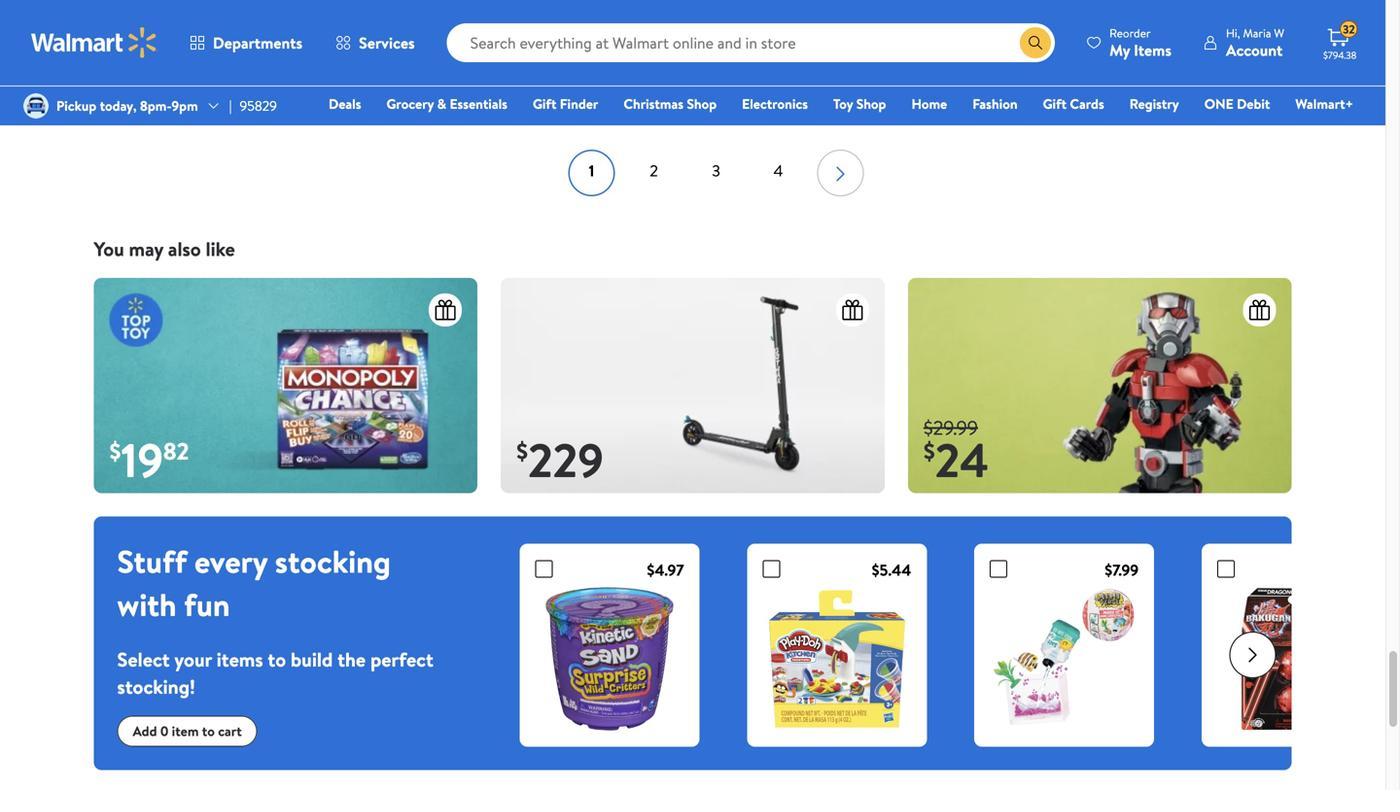 Task type: locate. For each thing, give the bounding box(es) containing it.
$
[[109, 63, 118, 87], [720, 63, 729, 87], [1026, 63, 1035, 87], [109, 435, 121, 468], [517, 435, 528, 468], [924, 435, 936, 468]]

to left cart
[[202, 722, 215, 741]]

to inside "select your items to build the perfect stocking!"
[[268, 646, 286, 674]]

services
[[359, 32, 415, 54]]

3
[[712, 160, 721, 181]]

the
[[338, 646, 366, 674]]

None checkbox
[[536, 561, 553, 578], [763, 561, 780, 578], [1218, 561, 1235, 578], [536, 561, 553, 578], [763, 561, 780, 578], [1218, 561, 1235, 578]]

 image
[[23, 93, 49, 119]]

8pm-
[[140, 96, 172, 115]]

kinetic sand surprise wild critters play set with storage $4.97 image
[[536, 583, 684, 732]]

2 gift from the left
[[1043, 94, 1067, 113]]

deals
[[329, 94, 361, 113]]

hi,
[[1227, 25, 1241, 41]]

shop
[[687, 94, 717, 113], [857, 94, 887, 113]]

$ inside $ 27 97
[[720, 63, 729, 87]]

lego marvel ant-man construction figure 76256 marvel toy action figure for boys and girls image
[[908, 278, 1292, 494]]

essentials
[[450, 94, 508, 113]]

one
[[1205, 94, 1234, 113]]

1 vertical spatial to
[[202, 722, 215, 741]]

gift left finder
[[533, 94, 557, 113]]

select
[[117, 646, 170, 674]]

$4.97
[[647, 560, 684, 581]]

0 horizontal spatial 97
[[766, 63, 784, 87]]

add
[[133, 722, 157, 741]]

97 inside $ 27 97
[[766, 63, 784, 87]]

gift cards
[[1043, 94, 1105, 113]]

stocking!
[[117, 674, 195, 701]]

None checkbox
[[990, 561, 1008, 578]]

1 horizontal spatial to
[[268, 646, 286, 674]]

229
[[528, 428, 604, 493]]

gift cards link
[[1035, 93, 1114, 114]]

hi, maria w account
[[1227, 25, 1285, 61]]

departments button
[[173, 19, 319, 66]]

1 horizontal spatial shop
[[857, 94, 887, 113]]

mga's miniverse make it mini lifestyle series 1, replica collectibles, not edible, ages 8+ $7.99 image
[[990, 583, 1139, 732]]

0 horizontal spatial shop
[[687, 94, 717, 113]]

2 shop from the left
[[857, 94, 887, 113]]

97 up electronics
[[766, 63, 784, 87]]

item
[[172, 722, 199, 741]]

gift for gift cards
[[1043, 94, 1067, 113]]

2
[[650, 160, 658, 181]]

$ inside $29.99 $ 24
[[924, 435, 936, 468]]

$ 229
[[517, 428, 604, 493]]

items
[[217, 646, 263, 674]]

one debit link
[[1196, 93, 1280, 114]]

Search search field
[[447, 23, 1056, 62]]

0 horizontal spatial to
[[202, 722, 215, 741]]

select your items to build the perfect stocking!
[[117, 646, 434, 701]]

1 shop from the left
[[687, 94, 717, 113]]

reorder
[[1110, 25, 1151, 41]]

deals link
[[320, 93, 370, 114]]

9pm
[[172, 96, 198, 115]]

4 link
[[755, 150, 802, 196]]

services button
[[319, 19, 432, 66]]

electronics link
[[734, 93, 817, 114]]

0 vertical spatial to
[[268, 646, 286, 674]]

shop right christmas
[[687, 94, 717, 113]]

perfect
[[371, 646, 434, 674]]

0 horizontal spatial gift
[[533, 94, 557, 113]]

$ inside $ 19 82
[[109, 435, 121, 468]]

gift inside 'link'
[[533, 94, 557, 113]]

1
[[589, 160, 595, 181]]

next page image
[[829, 158, 853, 189]]

to inside button
[[202, 722, 215, 741]]

$794.38
[[1324, 49, 1357, 62]]

stuff every stocking with fun
[[117, 540, 391, 627]]

grocery & essentials link
[[378, 93, 517, 114]]

next slide of list image
[[1230, 632, 1277, 679]]

2 97 from the left
[[1069, 63, 1087, 87]]

14
[[1035, 58, 1069, 106]]

gift left cards
[[1043, 94, 1067, 113]]

|
[[229, 96, 232, 115]]

today,
[[100, 96, 137, 115]]

1 horizontal spatial 97
[[1069, 63, 1087, 87]]

to
[[268, 646, 286, 674], [202, 722, 215, 741]]

1 horizontal spatial gift
[[1043, 94, 1067, 113]]

registry link
[[1121, 93, 1188, 114]]

97 inside $ 14 97
[[1069, 63, 1087, 87]]

1 97 from the left
[[766, 63, 784, 87]]

pickup today, 8pm-9pm
[[56, 96, 198, 115]]

2 link
[[631, 150, 678, 196]]

shop for christmas shop
[[687, 94, 717, 113]]

pickup
[[56, 96, 97, 115]]

your
[[174, 646, 212, 674]]

to left build
[[268, 646, 286, 674]]

debit
[[1238, 94, 1271, 113]]

gift finder link
[[524, 93, 607, 114]]

1 gift from the left
[[533, 94, 557, 113]]

$ inside $ 14 97
[[1026, 63, 1035, 87]]

0
[[160, 722, 169, 741]]

3 link
[[693, 150, 740, 196]]

home
[[912, 94, 948, 113]]

&
[[437, 94, 447, 113]]

97
[[766, 63, 784, 87], [1069, 63, 1087, 87]]

1 link
[[569, 150, 615, 196]]

97 up gift cards
[[1069, 63, 1087, 87]]

monopoly chance board game, fast-paced monopoly game, 20 min. average, ages 8+ image
[[94, 278, 478, 494]]

$ inside $ 34 25
[[109, 63, 118, 87]]

shop right toy
[[857, 94, 887, 113]]

fashion
[[973, 94, 1018, 113]]

gift
[[533, 94, 557, 113], [1043, 94, 1067, 113]]



Task type: describe. For each thing, give the bounding box(es) containing it.
christmas shop
[[624, 94, 717, 113]]

build
[[291, 646, 333, 674]]

account
[[1227, 39, 1283, 61]]

w
[[1275, 25, 1285, 41]]

32
[[1344, 21, 1356, 38]]

gift finder
[[533, 94, 599, 113]]

27
[[729, 58, 766, 106]]

to for items
[[268, 646, 286, 674]]

registry
[[1130, 94, 1180, 113]]

stocking
[[275, 540, 391, 584]]

gotrax g2plus foldable electric scooter for adult teens age of 8+ with 6" tires, 200w 12mph, gray image
[[501, 278, 885, 494]]

bakugan, 2-inch-tall collectible, customizable action figure, girl and boy toys $4.97 image
[[1218, 583, 1367, 732]]

34
[[118, 58, 159, 106]]

toy
[[834, 94, 853, 113]]

95829
[[240, 96, 277, 115]]

19
[[121, 428, 163, 493]]

every
[[194, 540, 268, 584]]

25
[[159, 63, 178, 87]]

maria
[[1244, 25, 1272, 41]]

$ for 34
[[109, 63, 118, 87]]

24
[[936, 428, 989, 493]]

also
[[168, 235, 201, 262]]

toy shop link
[[825, 93, 895, 114]]

4
[[774, 160, 783, 181]]

walmart+ link
[[1287, 93, 1363, 114]]

play-doh kitchen creations lil' noodle play dough set - 4 color (2 piece) $5.44 image
[[763, 583, 912, 732]]

gift for gift finder
[[533, 94, 557, 113]]

christmas shop link
[[615, 93, 726, 114]]

like
[[206, 235, 235, 262]]

| 95829
[[229, 96, 277, 115]]

97 for 14
[[1069, 63, 1087, 87]]

you
[[94, 235, 124, 262]]

$ 34 25
[[109, 58, 178, 106]]

shop for toy shop
[[857, 94, 887, 113]]

finder
[[560, 94, 599, 113]]

christmas
[[624, 94, 684, 113]]

reorder my items
[[1110, 25, 1172, 61]]

$ for 27
[[720, 63, 729, 87]]

walmart image
[[31, 27, 158, 58]]

$ for 19
[[109, 435, 121, 468]]

walmart+
[[1296, 94, 1354, 113]]

$ for 14
[[1026, 63, 1035, 87]]

add 0 item to cart button
[[117, 717, 257, 748]]

$7.99
[[1105, 560, 1139, 581]]

may
[[129, 235, 163, 262]]

grocery
[[387, 94, 434, 113]]

fashion link
[[964, 93, 1027, 114]]

electronics
[[742, 94, 808, 113]]

items
[[1134, 39, 1172, 61]]

$ 19 82
[[109, 428, 189, 493]]

$ inside $ 229
[[517, 435, 528, 468]]

$ 27 97
[[720, 58, 784, 106]]

departments
[[213, 32, 303, 54]]

Walmart Site-Wide search field
[[447, 23, 1056, 62]]

one debit
[[1205, 94, 1271, 113]]

grocery & essentials
[[387, 94, 508, 113]]

fun
[[184, 584, 230, 627]]

cart
[[218, 722, 242, 741]]

$29.99 $ 24
[[924, 414, 989, 493]]

$ 14 97
[[1026, 58, 1087, 106]]

you may also like
[[94, 235, 235, 262]]

my
[[1110, 39, 1131, 61]]

cards
[[1070, 94, 1105, 113]]

to for item
[[202, 722, 215, 741]]

82
[[163, 435, 189, 468]]

stuff
[[117, 540, 187, 584]]

with
[[117, 584, 177, 627]]

search icon image
[[1028, 35, 1044, 51]]

97 for 27
[[766, 63, 784, 87]]

$5.44
[[872, 560, 912, 581]]



Task type: vqa. For each thing, say whether or not it's contained in the screenshot.
14
yes



